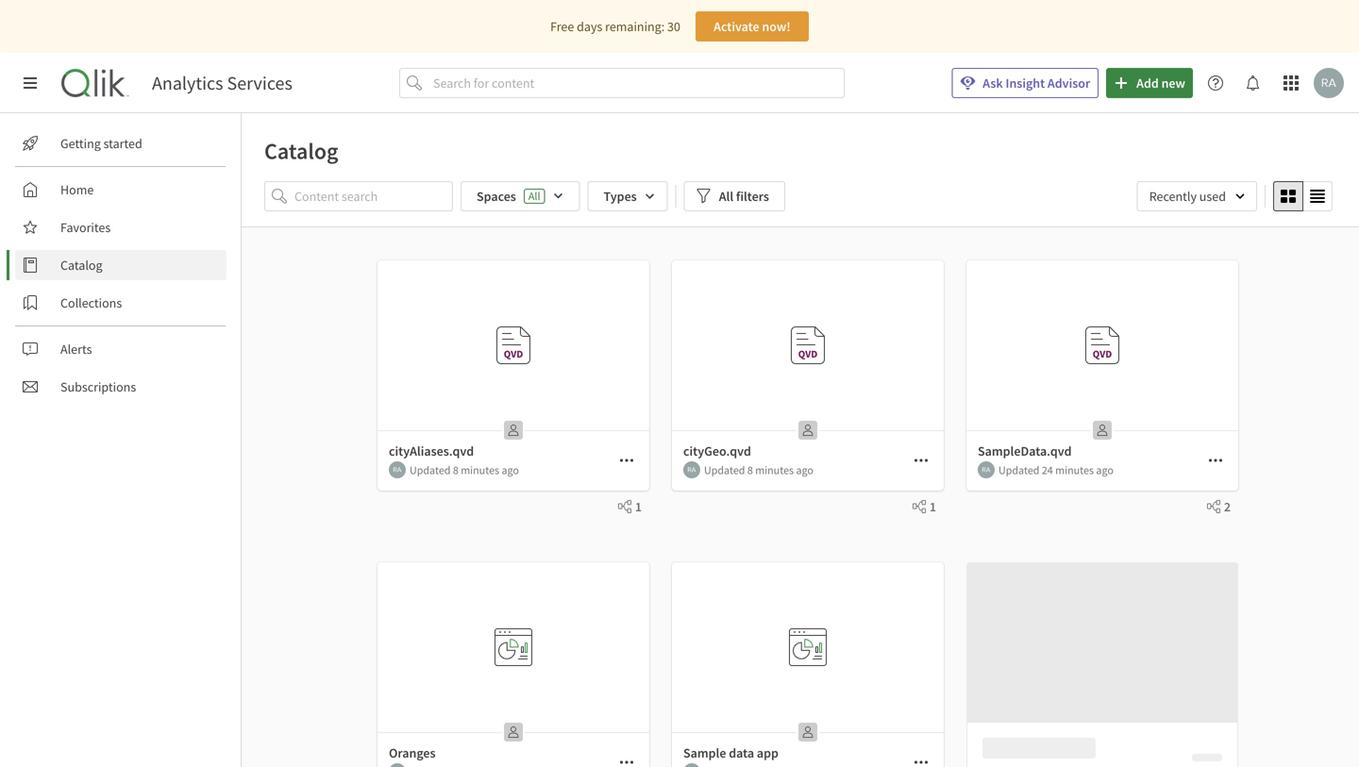 Task type: locate. For each thing, give the bounding box(es) containing it.
3 minutes from the left
[[1055, 463, 1094, 477]]

analytics
[[152, 71, 223, 95]]

ago for sampledata.qvd
[[1096, 463, 1114, 477]]

started
[[103, 135, 142, 152]]

more actions image
[[914, 453, 929, 468], [1208, 453, 1223, 468], [619, 755, 634, 767]]

ask
[[983, 75, 1003, 92]]

1 horizontal spatial sampledata.qvd
[[1083, 412, 1161, 426]]

new
[[1161, 75, 1185, 92]]

0 horizontal spatial minutes
[[461, 463, 499, 477]]

2 ruby anderson image from the left
[[683, 462, 700, 479]]

1 minutes from the left
[[461, 463, 499, 477]]

ruby anderson element for citygeo.qvd
[[683, 462, 700, 479]]

ask insight advisor
[[983, 75, 1090, 92]]

updated 8 minutes ago for citygeo.qvd
[[704, 463, 813, 477]]

switch view group
[[1273, 181, 1333, 211]]

cityaliases.qvd
[[498, 412, 568, 426], [389, 443, 474, 460]]

1 horizontal spatial more actions image
[[914, 453, 929, 468]]

8
[[453, 463, 459, 477], [747, 463, 753, 477]]

more actions image inside sample data app link
[[914, 755, 929, 767]]

list view image
[[1310, 189, 1325, 204]]

now!
[[762, 18, 791, 35]]

0 vertical spatial sampledata.qvd
[[1083, 412, 1161, 426]]

remaining:
[[605, 18, 665, 35]]

1 button
[[610, 498, 642, 515], [905, 498, 936, 515]]

0 horizontal spatial updated
[[410, 463, 451, 477]]

2 horizontal spatial ago
[[1096, 463, 1114, 477]]

1 horizontal spatial 1
[[929, 498, 936, 515]]

1 1 button from the left
[[610, 498, 642, 515]]

1 horizontal spatial more actions image
[[914, 755, 929, 767]]

home link
[[15, 175, 227, 205]]

2 updated from the left
[[704, 463, 745, 477]]

more actions image for sample data app
[[914, 755, 929, 767]]

ago for citygeo.qvd
[[796, 463, 813, 477]]

all left filters
[[719, 188, 733, 205]]

all for all filters
[[719, 188, 733, 205]]

1 horizontal spatial 1 button
[[905, 498, 936, 515]]

free
[[550, 18, 574, 35]]

catalog link
[[15, 250, 227, 280]]

0 horizontal spatial catalog
[[60, 257, 102, 274]]

2 horizontal spatial minutes
[[1055, 463, 1094, 477]]

2 horizontal spatial ruby anderson element
[[978, 462, 995, 479]]

minutes
[[461, 463, 499, 477], [755, 463, 794, 477], [1055, 463, 1094, 477]]

updated for citygeo.qvd
[[704, 463, 745, 477]]

1 vertical spatial citygeo.qvd
[[683, 443, 751, 460]]

0 vertical spatial catalog
[[264, 137, 338, 165]]

0 vertical spatial cityaliases.qvd
[[498, 412, 568, 426]]

2 1 from the left
[[929, 498, 936, 515]]

3 updated from the left
[[999, 463, 1040, 477]]

1 horizontal spatial ruby anderson image
[[1314, 68, 1344, 98]]

updated 8 minutes ago
[[410, 463, 519, 477], [704, 463, 813, 477]]

data
[[729, 745, 754, 762]]

spaces
[[477, 188, 516, 205]]

insight
[[1006, 75, 1045, 92]]

0 horizontal spatial ago
[[502, 463, 519, 477]]

ruby anderson element
[[389, 462, 406, 479], [683, 462, 700, 479], [978, 462, 995, 479]]

sampledata.qvd up 24
[[978, 443, 1072, 460]]

catalog down services
[[264, 137, 338, 165]]

0 horizontal spatial 1 button
[[610, 498, 642, 515]]

2 8 from the left
[[747, 463, 753, 477]]

1 for citygeo.qvd
[[929, 498, 936, 515]]

3 ruby anderson element from the left
[[978, 462, 995, 479]]

all
[[719, 188, 733, 205], [528, 189, 540, 203]]

0 horizontal spatial all
[[528, 189, 540, 203]]

3 ago from the left
[[1096, 463, 1114, 477]]

2 ruby anderson element from the left
[[683, 462, 700, 479]]

1 vertical spatial more actions image
[[914, 755, 929, 767]]

minutes for cityaliases.qvd
[[461, 463, 499, 477]]

2 minutes from the left
[[755, 463, 794, 477]]

0 horizontal spatial 8
[[453, 463, 459, 477]]

add new
[[1137, 75, 1185, 92]]

0 horizontal spatial cityaliases.qvd
[[389, 443, 474, 460]]

1 ago from the left
[[502, 463, 519, 477]]

recently
[[1149, 188, 1197, 205]]

1 updated 8 minutes ago from the left
[[410, 463, 519, 477]]

1 horizontal spatial updated
[[704, 463, 745, 477]]

ruby anderson image
[[389, 462, 406, 479], [683, 462, 700, 479]]

catalog down the favorites
[[60, 257, 102, 274]]

2 1 button from the left
[[905, 498, 936, 515]]

Content search text field
[[294, 181, 453, 211]]

2 horizontal spatial more actions image
[[1208, 453, 1223, 468]]

0 horizontal spatial updated 8 minutes ago
[[410, 463, 519, 477]]

app
[[757, 745, 779, 762]]

home
[[60, 181, 94, 198]]

ruby anderson image for cityaliases.qvd
[[389, 462, 406, 479]]

1 horizontal spatial ago
[[796, 463, 813, 477]]

2 ago from the left
[[796, 463, 813, 477]]

1 vertical spatial catalog
[[60, 257, 102, 274]]

catalog
[[264, 137, 338, 165], [60, 257, 102, 274]]

activate now! link
[[696, 11, 809, 42]]

updated 8 minutes ago for cityaliases.qvd
[[410, 463, 519, 477]]

1 horizontal spatial ruby anderson image
[[683, 462, 700, 479]]

ago
[[502, 463, 519, 477], [796, 463, 813, 477], [1096, 463, 1114, 477]]

1 updated from the left
[[410, 463, 451, 477]]

1 vertical spatial cityaliases.qvd
[[389, 443, 474, 460]]

days
[[577, 18, 602, 35]]

1 horizontal spatial cityaliases.qvd
[[498, 412, 568, 426]]

Recently used field
[[1137, 181, 1257, 211]]

sample
[[683, 745, 726, 762]]

more actions image
[[619, 453, 634, 468], [914, 755, 929, 767]]

types button
[[588, 181, 668, 211]]

1 8 from the left
[[453, 463, 459, 477]]

2 updated 8 minutes ago from the left
[[704, 463, 813, 477]]

1 vertical spatial ruby anderson image
[[978, 462, 995, 479]]

1 vertical spatial sampledata.qvd
[[978, 443, 1072, 460]]

1 horizontal spatial updated 8 minutes ago
[[704, 463, 813, 477]]

0 vertical spatial more actions image
[[619, 453, 634, 468]]

updated
[[410, 463, 451, 477], [704, 463, 745, 477], [999, 463, 1040, 477]]

1 horizontal spatial ruby anderson element
[[683, 462, 700, 479]]

1 ruby anderson element from the left
[[389, 462, 406, 479]]

8 for citygeo.qvd
[[747, 463, 753, 477]]

all filters
[[719, 188, 769, 205]]

0 horizontal spatial ruby anderson image
[[389, 462, 406, 479]]

1 button for citygeo.qvd
[[905, 498, 936, 515]]

1 1 from the left
[[635, 498, 642, 515]]

0 horizontal spatial ruby anderson element
[[389, 462, 406, 479]]

1 horizontal spatial catalog
[[264, 137, 338, 165]]

more actions image for 2
[[1208, 453, 1223, 468]]

2 button
[[1199, 498, 1231, 515]]

services
[[227, 71, 292, 95]]

1 horizontal spatial minutes
[[755, 463, 794, 477]]

0 horizontal spatial citygeo.qvd
[[683, 443, 751, 460]]

0 vertical spatial citygeo.qvd
[[799, 412, 855, 426]]

1 horizontal spatial citygeo.qvd
[[799, 412, 855, 426]]

1 horizontal spatial 8
[[747, 463, 753, 477]]

1 ruby anderson image from the left
[[389, 462, 406, 479]]

0 horizontal spatial more actions image
[[619, 755, 634, 767]]

0 horizontal spatial 1
[[635, 498, 642, 515]]

2
[[1224, 498, 1231, 515]]

close sidebar menu image
[[23, 76, 38, 91]]

alerts link
[[15, 334, 227, 364]]

updated for sampledata.qvd
[[999, 463, 1040, 477]]

citygeo.qvd
[[799, 412, 855, 426], [683, 443, 751, 460]]

ruby anderson image
[[1314, 68, 1344, 98], [978, 462, 995, 479]]

0 horizontal spatial more actions image
[[619, 453, 634, 468]]

oranges
[[389, 745, 436, 762]]

recently used
[[1149, 188, 1226, 205]]

updated for cityaliases.qvd
[[410, 463, 451, 477]]

ago for cityaliases.qvd
[[502, 463, 519, 477]]

all inside dropdown button
[[719, 188, 733, 205]]

collections
[[60, 294, 122, 311]]

sampledata.qvd up updated 24 minutes ago
[[1083, 412, 1161, 426]]

1
[[635, 498, 642, 515], [929, 498, 936, 515]]

sampledata.qvd
[[1083, 412, 1161, 426], [978, 443, 1072, 460]]

Search for content text field
[[429, 68, 845, 98]]

all right spaces
[[528, 189, 540, 203]]

1 horizontal spatial all
[[719, 188, 733, 205]]

filters region
[[242, 177, 1359, 227]]

2 horizontal spatial updated
[[999, 463, 1040, 477]]

updated 24 minutes ago
[[999, 463, 1114, 477]]



Task type: describe. For each thing, give the bounding box(es) containing it.
catalog inside "catalog" link
[[60, 257, 102, 274]]

analytics services
[[152, 71, 292, 95]]

filters
[[736, 188, 769, 205]]

ruby anderson image for citygeo.qvd
[[683, 462, 700, 479]]

analytics services element
[[152, 71, 292, 95]]

favorites link
[[15, 212, 227, 243]]

sample data app link
[[672, 563, 944, 767]]

: citygeo.qvd
[[794, 412, 855, 426]]

navigation pane element
[[0, 121, 241, 410]]

collections link
[[15, 288, 227, 318]]

0 horizontal spatial sampledata.qvd
[[978, 443, 1072, 460]]

0 vertical spatial ruby anderson image
[[1314, 68, 1344, 98]]

getting started link
[[15, 128, 227, 159]]

tile view image
[[1281, 189, 1296, 204]]

ruby anderson element for sampledata.qvd
[[978, 462, 995, 479]]

alerts
[[60, 341, 92, 358]]

ruby anderson element for cityaliases.qvd
[[389, 462, 406, 479]]

favorites
[[60, 219, 111, 236]]

getting started
[[60, 135, 142, 152]]

ask insight advisor button
[[952, 68, 1099, 98]]

subscriptions
[[60, 378, 136, 395]]

:
[[794, 412, 797, 426]]

getting
[[60, 135, 101, 152]]

oranges link
[[378, 563, 649, 767]]

8 for cityaliases.qvd
[[453, 463, 459, 477]]

free days remaining: 30
[[550, 18, 680, 35]]

sample data app
[[683, 745, 779, 762]]

more actions image for cityaliases.qvd
[[619, 453, 634, 468]]

all filters button
[[684, 181, 785, 211]]

1 button for cityaliases.qvd
[[610, 498, 642, 515]]

more actions image for 1
[[914, 453, 929, 468]]

1 for cityaliases.qvd
[[635, 498, 642, 515]]

24
[[1042, 463, 1053, 477]]

add
[[1137, 75, 1159, 92]]

activate
[[714, 18, 759, 35]]

activate now!
[[714, 18, 791, 35]]

more actions image inside oranges link
[[619, 755, 634, 767]]

minutes for citygeo.qvd
[[755, 463, 794, 477]]

all for all
[[528, 189, 540, 203]]

30
[[667, 18, 680, 35]]

0 horizontal spatial ruby anderson image
[[978, 462, 995, 479]]

used
[[1199, 188, 1226, 205]]

subscriptions link
[[15, 372, 227, 402]]

add new button
[[1106, 68, 1193, 98]]

types
[[604, 188, 637, 205]]

advisor
[[1048, 75, 1090, 92]]

minutes for sampledata.qvd
[[1055, 463, 1094, 477]]



Task type: vqa. For each thing, say whether or not it's contained in the screenshot.
left minutes
yes



